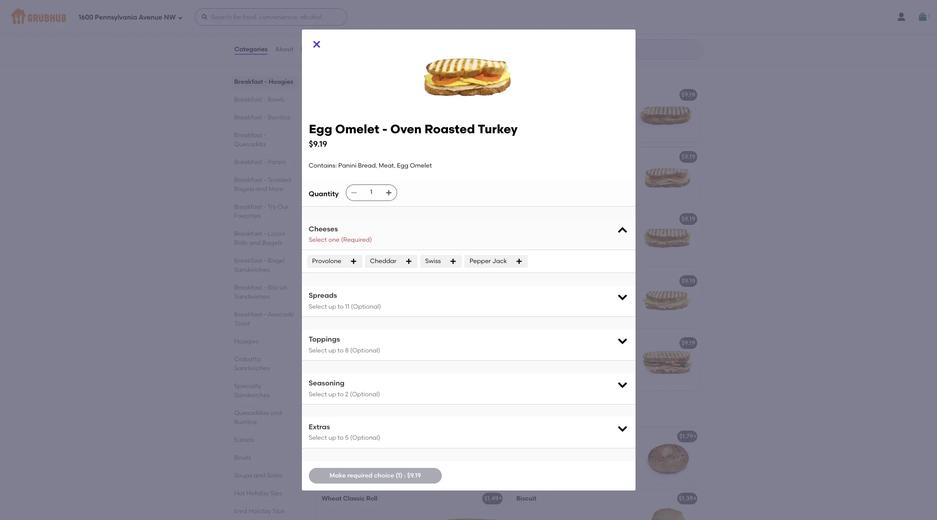 Task type: vqa. For each thing, say whether or not it's contained in the screenshot.


Task type: locate. For each thing, give the bounding box(es) containing it.
0 horizontal spatial sausage
[[517, 236, 542, 244]]

turkey
[[388, 19, 406, 27], [478, 122, 518, 137], [406, 215, 425, 223], [416, 340, 435, 347], [587, 340, 606, 347]]

smoked down creamy
[[322, 307, 346, 315]]

1 horizontal spatial cali
[[557, 340, 569, 347]]

1 horizontal spatial oven
[[362, 215, 378, 223]]

hoagies up breakfast - bowls tab
[[268, 78, 293, 86]]

0 vertical spatial bagels
[[234, 186, 254, 193]]

0 vertical spatial bagel
[[268, 257, 285, 265]]

+ for $1.79
[[693, 433, 697, 441]]

0 horizontal spatial cali
[[362, 340, 375, 347]]

bowls inside breakfast - bowls tab
[[268, 96, 284, 103]]

to inside extras select up to 5 (optional)
[[338, 435, 344, 442]]

tomato, down veggie
[[322, 370, 346, 377]]

egg omelet - applewood smoked bacon
[[322, 91, 443, 98]]

1 vertical spatial more
[[461, 408, 484, 419]]

0 vertical spatial more
[[269, 186, 283, 193]]

breakfast - hoagies
[[234, 78, 293, 86]]

egg omelet - southwest chipotle bacon image
[[441, 272, 506, 328]]

more up plain bagel image
[[461, 408, 484, 419]]

breakfast - panini
[[234, 159, 286, 166]]

soups
[[234, 472, 252, 480]]

4 select from the top
[[309, 391, 327, 398]]

breakfast inside breakfast - avocado toast
[[234, 311, 262, 319]]

1 button
[[918, 9, 931, 25]]

0 vertical spatial biscuit
[[268, 284, 287, 292]]

oven down egg omelet - applewood smoked bacon
[[390, 122, 422, 137]]

up down toppings
[[329, 347, 336, 355]]

bagel inside button
[[338, 433, 356, 441]]

0 vertical spatial salsa,
[[369, 10, 386, 18]]

biscuit inside breakfast - biscuit sandwiches
[[268, 284, 287, 292]]

- inside the breakfast - try our favorites
[[264, 203, 266, 211]]

svg image inside 1 button
[[918, 12, 928, 22]]

breakfast up breakfast - bowls
[[234, 78, 263, 86]]

hoagies inside tab
[[234, 338, 258, 346]]

and inside breakfast - loose rolls and bagels
[[249, 239, 261, 247]]

select down the extras
[[309, 435, 327, 442]]

1
[[928, 13, 931, 20]]

breakfast - burritos
[[234, 114, 290, 121]]

style
[[376, 340, 391, 347], [571, 340, 585, 347]]

$1.79 +
[[679, 433, 697, 441]]

1 jack, from the left
[[374, 290, 390, 297]]

breakfast - quesadilla tab
[[234, 131, 295, 149]]

sandwiches up breakfast - avocado toast
[[234, 293, 270, 301]]

omelet,
[[401, 10, 424, 18], [600, 228, 623, 235]]

egg omelet - spicy bacon
[[517, 278, 594, 285]]

0 vertical spatial oven
[[345, 19, 360, 27]]

breakfast inside the breakfast - try our favorites
[[234, 203, 262, 211]]

2 vertical spatial roasted
[[380, 215, 404, 223]]

up for extras
[[329, 435, 336, 442]]

select inside cheeses select one (required)
[[309, 236, 327, 244]]

wheat
[[322, 495, 342, 503]]

(optional) right '11'
[[351, 303, 381, 311]]

select
[[309, 236, 327, 244], [309, 303, 327, 311], [309, 347, 327, 355], [309, 391, 327, 398], [309, 435, 327, 442]]

up down seasoning
[[329, 391, 336, 398]]

biscuit right $1.49 +
[[517, 495, 537, 503]]

0 vertical spatial roasted
[[362, 19, 386, 27]]

0 horizontal spatial bowls
[[234, 455, 251, 462]]

0 vertical spatial patty
[[585, 215, 601, 223]]

contains: fresh salsa, egg omelet, tortilla, oven roasted turkey button
[[317, 0, 506, 49]]

egg omelet - applewood smoked bacon image
[[441, 85, 506, 142]]

breakfast down the rolls
[[234, 257, 262, 265]]

0 horizontal spatial hoagies
[[234, 338, 258, 346]]

breakfast up quesadilla
[[234, 132, 262, 139]]

0 horizontal spatial bagels
[[234, 186, 254, 193]]

1 horizontal spatial ranch
[[641, 340, 661, 347]]

tomato, inside contains: cheddar, panini bread, veggie cream cheese, meat, tomato, spinach, applewood smoked bacon, egg omelet
[[322, 370, 346, 377]]

spinach, down the dressing,
[[517, 370, 542, 377]]

turkey inside contains: fresh salsa, egg omelet, tortilla, oven roasted turkey
[[388, 19, 406, 27]]

jack, inside contains: pepper jack, panini bread, applewood smoked bacon, jalapenos, egg omelet
[[569, 290, 585, 297]]

1 vertical spatial ranch
[[517, 361, 536, 368]]

sandwiches inside breakfast - bagel sandwiches
[[234, 266, 270, 274]]

sides
[[267, 472, 282, 480]]

- inside breakfast - bagel sandwiches
[[264, 257, 266, 265]]

holiday for hot
[[246, 490, 269, 498]]

hoagies up ciabatta
[[234, 338, 258, 346]]

applewood
[[362, 91, 397, 98], [375, 299, 409, 306], [517, 299, 550, 306], [375, 370, 409, 377], [544, 370, 578, 377]]

cheese,
[[366, 361, 390, 368]]

1 horizontal spatial tomato,
[[583, 361, 608, 368]]

omelet inside "contains: provolone, panini bread, ranch dressing, meat, tomato, spinach, applewood smoked bacon, egg omelet"
[[529, 378, 551, 386]]

breakfast - try our favorites tab
[[234, 203, 295, 221]]

oven
[[345, 19, 360, 27], [390, 122, 422, 137], [362, 215, 378, 223]]

burritos
[[268, 114, 290, 121], [234, 419, 257, 426]]

egg omelet - oven roasted turkey image
[[441, 210, 506, 266]]

to left '11'
[[338, 303, 344, 311]]

1 sandwiches from the top
[[234, 266, 270, 274]]

holiday
[[246, 490, 269, 498], [248, 508, 271, 515]]

and
[[255, 186, 267, 193], [249, 239, 261, 247], [436, 340, 448, 347], [608, 340, 619, 347], [441, 408, 459, 419], [270, 410, 282, 417], [253, 472, 265, 480]]

4 to from the top
[[338, 435, 344, 442]]

2 jack, from the left
[[569, 290, 585, 297]]

hoagies tab
[[234, 337, 295, 346]]

1 horizontal spatial omelet,
[[600, 228, 623, 235]]

ranch inside "contains: provolone, panini bread, ranch dressing, meat, tomato, spinach, applewood smoked bacon, egg omelet"
[[517, 361, 536, 368]]

sips for hot holiday sips
[[270, 490, 282, 498]]

fresh
[[352, 10, 367, 18]]

cali for turkey
[[557, 340, 569, 347]]

contains: for the egg omelet - cali style cheesy turkey and bacon image
[[322, 352, 350, 359]]

oven up (required)
[[362, 215, 378, 223]]

breakfast inside breakfast - biscuit sandwiches
[[234, 284, 262, 292]]

smoked down veggie
[[322, 378, 346, 386]]

select down spreads
[[309, 303, 327, 311]]

hoagies inside breakfast - hoagies tab
[[268, 78, 293, 86]]

1 horizontal spatial bagels
[[262, 239, 282, 247]]

egg
[[388, 10, 399, 18], [322, 91, 333, 98], [309, 122, 332, 137], [397, 162, 409, 170], [410, 166, 422, 173], [605, 166, 616, 173], [322, 215, 333, 223], [517, 215, 528, 223], [410, 228, 422, 235], [587, 228, 598, 235], [322, 278, 333, 285], [517, 278, 528, 285], [388, 307, 400, 315], [551, 307, 562, 315], [322, 340, 333, 347], [517, 340, 528, 347], [369, 378, 381, 386], [517, 378, 528, 386]]

breakfast for breakfast - bowls tab
[[234, 96, 262, 103]]

1 horizontal spatial style
[[571, 340, 585, 347]]

contains:
[[322, 10, 350, 18], [309, 162, 337, 170], [322, 166, 350, 173], [517, 166, 545, 173], [322, 228, 350, 235], [517, 228, 545, 235], [322, 290, 350, 297], [517, 290, 545, 297], [322, 352, 350, 359], [517, 352, 545, 359]]

5 select from the top
[[309, 435, 327, 442]]

1600
[[79, 13, 93, 21]]

bowls up "breakfast - burritos" tab
[[268, 96, 284, 103]]

bread,
[[358, 162, 377, 170], [371, 166, 390, 173], [566, 166, 585, 173], [371, 228, 390, 235], [566, 228, 585, 235], [412, 290, 431, 297], [606, 290, 626, 297], [400, 352, 420, 359], [598, 352, 617, 359]]

contains: pepper jack, panini bread, creamy chipotle, applewood smoked bacon, salsa, egg omelet
[[322, 290, 431, 315]]

$9.19 for egg omelet - southwest chipotle bacon image
[[487, 278, 501, 285]]

select inside seasoning select up to 2 (optional)
[[309, 391, 327, 398]]

bacon, up 2
[[347, 378, 368, 386]]

1 style from the left
[[376, 340, 391, 347]]

1 horizontal spatial sausage
[[557, 215, 583, 223]]

pepper jack
[[470, 258, 507, 265]]

spinach, down cream
[[347, 370, 373, 377]]

style up provolone,
[[571, 340, 585, 347]]

select for extras
[[309, 435, 327, 442]]

quesadillas
[[234, 410, 269, 417]]

breakfast - bowls
[[234, 96, 284, 103]]

5
[[345, 435, 349, 442]]

contains: inside "contains: provolone, panini bread, ranch dressing, meat, tomato, spinach, applewood smoked bacon, egg omelet"
[[517, 352, 545, 359]]

specialty sandwiches
[[234, 383, 270, 399]]

smoked down spicy
[[552, 299, 576, 306]]

1 up from the top
[[329, 303, 336, 311]]

cheesy
[[392, 340, 414, 347]]

0 horizontal spatial breakfast - toasted bagels and more
[[234, 176, 291, 193]]

breakfast for breakfast - loose rolls and bagels tab
[[234, 230, 262, 238]]

breakfast down breakfast - bagel sandwiches
[[234, 284, 262, 292]]

$1.39
[[679, 495, 693, 503]]

svg image
[[918, 12, 928, 22], [201, 13, 208, 20], [351, 189, 358, 196], [617, 224, 629, 237], [617, 335, 629, 347], [617, 379, 629, 391]]

contains: inside contains: pepper jack, panini bread, creamy chipotle, applewood smoked bacon, salsa, egg omelet
[[322, 290, 350, 297]]

+ for $1.39
[[693, 495, 697, 503]]

roasted inside contains: fresh salsa, egg omelet, tortilla, oven roasted turkey
[[362, 19, 386, 27]]

contains: inside contains: fresh salsa, egg omelet, tortilla, oven roasted turkey
[[322, 10, 350, 18]]

2 cali from the left
[[557, 340, 569, 347]]

extras select up to 5 (optional)
[[309, 423, 380, 442]]

iced
[[234, 508, 247, 515]]

svg image for seasoning
[[617, 379, 629, 391]]

smoked inside "contains: provolone, panini bread, ranch dressing, meat, tomato, spinach, applewood smoked bacon, egg omelet"
[[579, 370, 603, 377]]

breakfast up the rolls
[[234, 230, 262, 238]]

2 horizontal spatial oven
[[390, 122, 422, 137]]

biscuit down "breakfast - bagel sandwiches" tab
[[268, 284, 287, 292]]

pepper inside contains: pepper jack, panini bread, creamy chipotle, applewood smoked bacon, salsa, egg omelet
[[352, 290, 373, 297]]

0 horizontal spatial oven
[[345, 19, 360, 27]]

1 vertical spatial bagels
[[262, 239, 282, 247]]

(optional) for seasoning
[[350, 391, 380, 398]]

0 vertical spatial breakfast - toasted bagels and more
[[234, 176, 291, 193]]

required
[[347, 472, 373, 480]]

bread, inside contains: pepper jack, panini bread, applewood smoked bacon, jalapenos, egg omelet
[[606, 290, 626, 297]]

2 to from the top
[[338, 347, 344, 355]]

1 vertical spatial holiday
[[248, 508, 271, 515]]

3 to from the top
[[338, 391, 344, 398]]

patty down egg omelet - sausage patty
[[544, 236, 559, 244]]

biscuit
[[268, 284, 287, 292], [517, 495, 537, 503]]

salsa, right fresh
[[369, 10, 386, 18]]

panini
[[268, 159, 286, 166], [338, 162, 357, 170], [352, 166, 370, 173], [546, 166, 564, 173], [352, 228, 370, 235], [546, 228, 564, 235], [392, 290, 410, 297], [587, 290, 605, 297], [381, 352, 399, 359], [578, 352, 597, 359]]

1 vertical spatial tomato,
[[322, 370, 346, 377]]

omelet, inside contains: panini bread, egg omelet, sausage patty
[[600, 228, 623, 235]]

4 sandwiches from the top
[[234, 392, 270, 399]]

pepper inside contains: pepper jack, panini bread, applewood smoked bacon, jalapenos, egg omelet
[[546, 290, 568, 297]]

up inside toppings select up to 8 (optional)
[[329, 347, 336, 355]]

to left 8
[[338, 347, 344, 355]]

Input item quantity number field
[[362, 185, 381, 201]]

select down toppings
[[309, 347, 327, 355]]

4 up from the top
[[329, 435, 336, 442]]

hot
[[234, 490, 245, 498]]

burritos down breakfast - bowls tab
[[268, 114, 290, 121]]

3 up from the top
[[329, 391, 336, 398]]

to left 5
[[338, 435, 344, 442]]

quesadillas and burritos tab
[[234, 409, 295, 427]]

1 vertical spatial burritos
[[234, 419, 257, 426]]

0 vertical spatial toasted
[[268, 176, 291, 184]]

breakfast - quesadilla
[[234, 132, 266, 148]]

sandwiches down ciabatta
[[234, 365, 270, 372]]

contains: panini bread, egg omelet, sausage patty
[[517, 228, 623, 244]]

$9.19 inside button
[[682, 91, 696, 98]]

1 horizontal spatial burritos
[[268, 114, 290, 121]]

3 sandwiches from the top
[[234, 365, 270, 372]]

omelet, for contains: panini bread, egg omelet, sausage patty
[[600, 228, 623, 235]]

2 vertical spatial bagels
[[408, 408, 439, 419]]

quantity
[[309, 190, 339, 198]]

omelet inside contains: pepper jack, panini bread, applewood smoked bacon, jalapenos, egg omelet
[[564, 307, 586, 315]]

breakfast down breakfast - bowls
[[234, 114, 262, 121]]

up down spreads
[[329, 303, 336, 311]]

holiday down hot holiday sips
[[248, 508, 271, 515]]

about button
[[275, 34, 294, 65]]

omelet inside "egg omelet - oven roasted turkey $9.19"
[[335, 122, 379, 137]]

turkey inside "egg omelet - oven roasted turkey $9.19"
[[478, 122, 518, 137]]

breakfast down quesadilla
[[234, 159, 262, 166]]

to inside seasoning select up to 2 (optional)
[[338, 391, 344, 398]]

sausage up contains: panini bread, egg omelet, sausage patty
[[557, 215, 583, 223]]

pepper up chipotle,
[[352, 290, 373, 297]]

contains: inside contains: pepper jack, panini bread, applewood smoked bacon, jalapenos, egg omelet
[[517, 290, 545, 297]]

breakfast down the breakfast - panini
[[234, 176, 262, 184]]

pepper for egg omelet - southwest chipotle bacon
[[352, 290, 373, 297]]

bacon, down egg omelet - cali style turkey and bacon ranch
[[605, 370, 625, 377]]

pepper left jack
[[470, 258, 491, 265]]

and inside breakfast - toasted bagels and more
[[255, 186, 267, 193]]

pepper down egg omelet - spicy bacon in the right of the page
[[546, 290, 568, 297]]

spinach,
[[347, 370, 373, 377], [517, 370, 542, 377]]

bacon
[[424, 91, 443, 98], [422, 278, 441, 285], [575, 278, 594, 285], [450, 340, 469, 347], [621, 340, 640, 347]]

breakfast up favorites
[[234, 203, 262, 211]]

1 horizontal spatial more
[[461, 408, 484, 419]]

bowls tab
[[234, 454, 295, 463]]

breakfast - bagel sandwiches tab
[[234, 256, 295, 275]]

2 spinach, from the left
[[517, 370, 542, 377]]

-
[[264, 78, 267, 86], [358, 91, 361, 98], [264, 96, 266, 103], [264, 114, 266, 121], [382, 122, 387, 137], [264, 132, 266, 139], [264, 159, 266, 166], [264, 176, 266, 184], [264, 203, 266, 211], [358, 215, 361, 223], [553, 215, 556, 223], [264, 230, 266, 238], [264, 257, 266, 265], [358, 278, 361, 285], [553, 278, 556, 285], [264, 284, 266, 292], [264, 311, 266, 319], [358, 340, 361, 347], [553, 340, 556, 347], [363, 408, 367, 419]]

bacon, inside contains: cheddar, panini bread, veggie cream cheese, meat, tomato, spinach, applewood smoked bacon, egg omelet
[[347, 378, 368, 386]]

(optional)
[[351, 303, 381, 311], [350, 347, 380, 355], [350, 391, 380, 398], [350, 435, 380, 442]]

bacon, down chipotle,
[[347, 307, 368, 315]]

1 vertical spatial sausage
[[517, 236, 542, 244]]

0 vertical spatial holiday
[[246, 490, 269, 498]]

select down seasoning
[[309, 391, 327, 398]]

hot holiday sips tab
[[234, 489, 295, 499]]

seasoning select up to 2 (optional)
[[309, 379, 380, 398]]

panini inside contains: pepper jack, panini bread, creamy chipotle, applewood smoked bacon, salsa, egg omelet
[[392, 290, 410, 297]]

$1.49 +
[[484, 495, 502, 503]]

(optional) inside spreads select up to 11 (optional)
[[351, 303, 381, 311]]

1 horizontal spatial bowls
[[268, 96, 284, 103]]

breakfast up toast on the left bottom of the page
[[234, 311, 262, 319]]

bacon, down egg omelet - spicy bacon in the right of the page
[[577, 299, 598, 306]]

biscuit image
[[636, 490, 701, 521]]

1 to from the top
[[338, 303, 344, 311]]

holiday down soups and sides
[[246, 490, 269, 498]]

1 vertical spatial toasted
[[369, 408, 405, 419]]

1 vertical spatial sips
[[272, 508, 284, 515]]

0 horizontal spatial toasted
[[268, 176, 291, 184]]

sausage down egg omelet - sausage patty
[[517, 236, 542, 244]]

0 vertical spatial omelet,
[[401, 10, 424, 18]]

1 select from the top
[[309, 236, 327, 244]]

(optional) inside toppings select up to 8 (optional)
[[350, 347, 380, 355]]

breakfast inside breakfast - loose rolls and bagels
[[234, 230, 262, 238]]

0 vertical spatial sips
[[270, 490, 282, 498]]

up left 5
[[329, 435, 336, 442]]

select for cheeses
[[309, 236, 327, 244]]

breakfast inside breakfast - bagel sandwiches
[[234, 257, 262, 265]]

1 vertical spatial salsa,
[[369, 307, 387, 315]]

bagel right 'plain'
[[338, 433, 356, 441]]

1 vertical spatial patty
[[544, 236, 559, 244]]

11
[[345, 303, 350, 311]]

bowls
[[268, 96, 284, 103], [234, 455, 251, 462]]

salads tab
[[234, 436, 295, 445]]

(optional) right 5
[[350, 435, 380, 442]]

breakfast - loose rolls and bagels
[[234, 230, 285, 247]]

contains: for egg omelet - southwest chipotle bacon image
[[322, 290, 350, 297]]

$9.19
[[487, 91, 501, 98], [682, 91, 696, 98], [309, 139, 327, 149], [682, 153, 696, 161], [487, 215, 501, 223], [682, 215, 696, 223], [487, 278, 501, 285], [682, 278, 696, 285], [682, 340, 696, 347], [407, 472, 421, 480]]

bagels
[[234, 186, 254, 193], [262, 239, 282, 247], [408, 408, 439, 419]]

sandwiches up breakfast - biscuit sandwiches
[[234, 266, 270, 274]]

burritos for quesadillas and burritos
[[234, 419, 257, 426]]

svg image for toppings
[[617, 335, 629, 347]]

contains: pepper jack, panini bread, applewood smoked bacon, jalapenos, egg omelet
[[517, 290, 626, 315]]

1 vertical spatial roasted
[[425, 122, 475, 137]]

0 horizontal spatial patty
[[544, 236, 559, 244]]

0 horizontal spatial jack,
[[374, 290, 390, 297]]

breakfast
[[234, 78, 263, 86], [234, 96, 262, 103], [234, 114, 262, 121], [234, 132, 262, 139], [234, 159, 262, 166], [234, 176, 262, 184], [234, 203, 262, 211], [234, 230, 262, 238], [234, 257, 262, 265], [234, 284, 262, 292], [234, 311, 262, 319], [316, 408, 361, 419]]

1 vertical spatial biscuit
[[517, 495, 537, 503]]

jack, down egg omelet - southwest chipotle bacon
[[374, 290, 390, 297]]

select inside spreads select up to 11 (optional)
[[309, 303, 327, 311]]

cali up cheddar,
[[362, 340, 375, 347]]

roasted
[[362, 19, 386, 27], [425, 122, 475, 137], [380, 215, 404, 223]]

breakfast inside the breakfast - quesadilla
[[234, 132, 262, 139]]

bread, inside contains: cheddar, panini bread, veggie cream cheese, meat, tomato, spinach, applewood smoked bacon, egg omelet
[[400, 352, 420, 359]]

applewood inside contains: pepper jack, panini bread, creamy chipotle, applewood smoked bacon, salsa, egg omelet
[[375, 299, 409, 306]]

select for seasoning
[[309, 391, 327, 398]]

breakfast for breakfast - toasted bagels and more "tab"
[[234, 176, 262, 184]]

sips down sides
[[270, 490, 282, 498]]

roasted inside "egg omelet - oven roasted turkey $9.19"
[[425, 122, 475, 137]]

turkey for egg omelet - cali style turkey and bacon ranch
[[587, 340, 606, 347]]

and inside quesadillas and burritos
[[270, 410, 282, 417]]

soups and sides tab
[[234, 472, 295, 481]]

0 horizontal spatial biscuit
[[268, 284, 287, 292]]

patty up contains: panini bread, egg omelet, sausage patty
[[585, 215, 601, 223]]

breakfast up "breakfast - burritos"
[[234, 96, 262, 103]]

plain bagel image
[[441, 427, 506, 484]]

0 horizontal spatial pepper
[[352, 290, 373, 297]]

1 vertical spatial oven
[[390, 122, 422, 137]]

egg omelet - sausage patty image
[[636, 210, 701, 266]]

select inside toppings select up to 8 (optional)
[[309, 347, 327, 355]]

0 horizontal spatial style
[[376, 340, 391, 347]]

up for seasoning
[[329, 391, 336, 398]]

1 horizontal spatial bagel
[[338, 433, 356, 441]]

1 horizontal spatial hoagies
[[268, 78, 293, 86]]

1 horizontal spatial spinach,
[[517, 370, 542, 377]]

wheat classic roll image
[[441, 490, 506, 521]]

0 horizontal spatial burritos
[[234, 419, 257, 426]]

- inside breakfast - biscuit sandwiches
[[264, 284, 266, 292]]

1 vertical spatial bagel
[[338, 433, 356, 441]]

2 sandwiches from the top
[[234, 293, 270, 301]]

style for turkey
[[571, 340, 585, 347]]

1 vertical spatial hoagies
[[234, 338, 258, 346]]

1 cali from the left
[[362, 340, 375, 347]]

bread, inside button
[[371, 166, 390, 173]]

0 vertical spatial tomato,
[[583, 361, 608, 368]]

to inside toppings select up to 8 (optional)
[[338, 347, 344, 355]]

0 horizontal spatial bagel
[[268, 257, 285, 265]]

jack, down spicy
[[569, 290, 585, 297]]

contains: inside "contains: panini bread, meat, egg omelet"
[[322, 166, 350, 173]]

(optional) inside seasoning select up to 2 (optional)
[[350, 391, 380, 398]]

sandwiches
[[234, 266, 270, 274], [234, 293, 270, 301], [234, 365, 270, 372], [234, 392, 270, 399]]

1 vertical spatial omelet,
[[600, 228, 623, 235]]

egg inside contains: cheddar, panini bread, veggie cream cheese, meat, tomato, spinach, applewood smoked bacon, egg omelet
[[369, 378, 381, 386]]

burritos inside "breakfast - burritos" tab
[[268, 114, 290, 121]]

2 style from the left
[[571, 340, 585, 347]]

2 up from the top
[[329, 347, 336, 355]]

0 vertical spatial burritos
[[268, 114, 290, 121]]

svg image
[[178, 15, 183, 20], [311, 39, 322, 50], [385, 189, 392, 196], [350, 258, 357, 265], [405, 258, 412, 265], [450, 258, 457, 265], [516, 258, 523, 265], [617, 291, 629, 304], [617, 423, 629, 435]]

sausage inside contains: panini bread, egg omelet, sausage patty
[[517, 236, 542, 244]]

0 vertical spatial ranch
[[641, 340, 661, 347]]

breakfast - avocado toast
[[234, 311, 294, 328]]

bagel
[[268, 257, 285, 265], [338, 433, 356, 441]]

0 horizontal spatial omelet,
[[401, 10, 424, 18]]

2 horizontal spatial bagels
[[408, 408, 439, 419]]

smoked down egg omelet - cali style turkey and bacon ranch
[[579, 370, 603, 377]]

cali up provolone,
[[557, 340, 569, 347]]

oven down fresh
[[345, 19, 360, 27]]

seasoning
[[309, 379, 345, 388]]

0 vertical spatial hoagies
[[268, 78, 293, 86]]

meat, inside button
[[392, 166, 409, 173]]

oven for egg omelet - oven roasted turkey
[[362, 215, 378, 223]]

0 horizontal spatial tomato,
[[322, 370, 346, 377]]

1 spinach, from the left
[[347, 370, 373, 377]]

smoked inside contains: pepper jack, panini bread, creamy chipotle, applewood smoked bacon, salsa, egg omelet
[[322, 307, 346, 315]]

0 vertical spatial bowls
[[268, 96, 284, 103]]

toasted inside breakfast - toasted bagels and more
[[268, 176, 291, 184]]

bowls up soups
[[234, 455, 251, 462]]

contains: inside contains: panini bread, egg omelet, sausage patty
[[517, 228, 545, 235]]

tomato, down egg omelet - cali style turkey and bacon ranch
[[583, 361, 608, 368]]

+
[[693, 433, 697, 441], [499, 495, 502, 503], [693, 495, 697, 503]]

- inside the breakfast - quesadilla
[[264, 132, 266, 139]]

(optional) up cream
[[350, 347, 380, 355]]

egg omelet - spicy bacon image
[[636, 272, 701, 328]]

jack, inside contains: pepper jack, panini bread, creamy chipotle, applewood smoked bacon, salsa, egg omelet
[[374, 290, 390, 297]]

to inside spreads select up to 11 (optional)
[[338, 303, 344, 311]]

2 vertical spatial oven
[[362, 215, 378, 223]]

- inside breakfast - toasted bagels and more
[[264, 176, 266, 184]]

1 vertical spatial bowls
[[234, 455, 251, 462]]

2 horizontal spatial pepper
[[546, 290, 568, 297]]

bagel down breakfast - loose rolls and bagels tab
[[268, 257, 285, 265]]

select down cheeses on the left of page
[[309, 236, 327, 244]]

more
[[269, 186, 283, 193], [461, 408, 484, 419]]

oven inside "egg omelet - oven roasted turkey $9.19"
[[390, 122, 422, 137]]

burritos down quesadillas
[[234, 419, 257, 426]]

style left cheesy
[[376, 340, 391, 347]]

0 horizontal spatial ranch
[[517, 361, 536, 368]]

0 horizontal spatial spinach,
[[347, 370, 373, 377]]

sandwiches down specialty
[[234, 392, 270, 399]]

1 horizontal spatial jack,
[[569, 290, 585, 297]]

(optional) right 2
[[350, 391, 380, 398]]

more up try
[[269, 186, 283, 193]]

sips down hot holiday sips tab
[[272, 508, 284, 515]]

toasted
[[268, 176, 291, 184], [369, 408, 405, 419]]

salsa, down chipotle,
[[369, 307, 387, 315]]

salads
[[234, 437, 254, 444]]

omelet inside contains: pepper jack, panini bread, creamy chipotle, applewood smoked bacon, salsa, egg omelet
[[401, 307, 423, 315]]

bacon,
[[577, 299, 598, 306], [347, 307, 368, 315], [605, 370, 625, 377], [347, 378, 368, 386]]

breakfast - bowls tab
[[234, 95, 295, 104]]

3 select from the top
[[309, 347, 327, 355]]

0 horizontal spatial more
[[269, 186, 283, 193]]

burritos inside quesadillas and burritos
[[234, 419, 257, 426]]

to left 2
[[338, 391, 344, 398]]

to for seasoning
[[338, 391, 344, 398]]

2 select from the top
[[309, 303, 327, 311]]

1 vertical spatial breakfast - toasted bagels and more
[[316, 408, 484, 419]]



Task type: describe. For each thing, give the bounding box(es) containing it.
(1)
[[396, 472, 403, 480]]

breakfast - hoagies tab
[[234, 77, 295, 86]]

up for toppings
[[329, 347, 336, 355]]

about
[[275, 46, 294, 53]]

rolls
[[234, 239, 248, 247]]

contains: provolone, panini bread, ranch dressing, meat, tomato, spinach, applewood smoked bacon, egg omelet
[[517, 352, 625, 386]]

select for spreads
[[309, 303, 327, 311]]

creamy
[[322, 299, 346, 306]]

contains: cheddar, panini bread, veggie cream cheese, meat, tomato, spinach, applewood smoked bacon, egg omelet
[[322, 352, 420, 386]]

breakfast for the breakfast - panini tab
[[234, 159, 262, 166]]

- inside breakfast - avocado toast
[[264, 311, 266, 319]]

to for extras
[[338, 435, 344, 442]]

egg omelet - sausage patty
[[517, 215, 601, 223]]

$9.19 for the egg omelet - oven roasted turkey image
[[487, 215, 501, 223]]

extras
[[309, 423, 330, 432]]

breakfast for breakfast - hoagies tab
[[234, 78, 263, 86]]

cali for cheesy
[[362, 340, 375, 347]]

dressing,
[[537, 361, 564, 368]]

main navigation navigation
[[0, 0, 937, 34]]

jack
[[493, 258, 507, 265]]

egg inside contains: pepper jack, panini bread, applewood smoked bacon, jalapenos, egg omelet
[[551, 307, 562, 315]]

egg omelet - oven roasted turkey $9.19
[[309, 122, 518, 149]]

breakfast - bagel sandwiches
[[234, 257, 285, 274]]

egg omelet - cali style cheesy turkey and bacon image
[[441, 334, 506, 391]]

bagels inside breakfast - loose rolls and bagels
[[262, 239, 282, 247]]

panini inside "contains: provolone, panini bread, ranch dressing, meat, tomato, spinach, applewood smoked bacon, egg omelet"
[[578, 352, 597, 359]]

$9.19 for egg omelet - egg image
[[682, 91, 696, 98]]

smoked inside contains: cheddar, panini bread, veggie cream cheese, meat, tomato, spinach, applewood smoked bacon, egg omelet
[[322, 378, 346, 386]]

egg omelet - oven roasted turkey
[[322, 215, 425, 223]]

1600 pennsylvania avenue nw
[[79, 13, 176, 21]]

nw
[[164, 13, 176, 21]]

salsa, inside contains: fresh salsa, egg omelet, tortilla, oven roasted turkey
[[369, 10, 386, 18]]

one
[[329, 236, 340, 244]]

burritos for breakfast - burritos
[[268, 114, 290, 121]]

panini inside tab
[[268, 159, 286, 166]]

holiday for iced
[[248, 508, 271, 515]]

cheddar
[[370, 258, 397, 265]]

meat, inside "contains: provolone, panini bread, ranch dressing, meat, tomato, spinach, applewood smoked bacon, egg omelet"
[[565, 361, 582, 368]]

avenue
[[139, 13, 162, 21]]

$9.19 for egg omelet - applewood smoked bacon image
[[487, 91, 501, 98]]

swiss
[[425, 258, 441, 265]]

panini inside contains: panini bread, egg omelet, sausage patty
[[546, 228, 564, 235]]

oven for egg omelet - oven roasted turkey $9.19
[[390, 122, 422, 137]]

pennsylvania
[[95, 13, 137, 21]]

sips for iced holiday sips
[[272, 508, 284, 515]]

egg omelet - southwest chipotle bacon
[[322, 278, 441, 285]]

0 vertical spatial sausage
[[557, 215, 583, 223]]

toppings select up to 8 (optional)
[[309, 336, 380, 355]]

make required choice (1) : $9.19
[[330, 472, 421, 480]]

svg image inside main navigation "navigation"
[[178, 15, 183, 20]]

bacon, inside contains: pepper jack, panini bread, applewood smoked bacon, jalapenos, egg omelet
[[577, 299, 598, 306]]

1 horizontal spatial biscuit
[[517, 495, 537, 503]]

(required)
[[341, 236, 372, 244]]

soups and sides
[[234, 472, 282, 480]]

our
[[278, 203, 289, 211]]

quesadillas and burritos
[[234, 410, 282, 426]]

roasted for egg omelet - oven roasted turkey
[[380, 215, 404, 223]]

contains: fresh salsa, egg omelet, tortilla, oven roasted turkey
[[322, 10, 424, 27]]

provolone
[[312, 258, 342, 265]]

favorites
[[234, 213, 261, 220]]

$9.19 for egg omelet - cali style turkey and bacon ranch image
[[682, 340, 696, 347]]

sandwiches inside ciabatta sandwiches tab
[[234, 365, 270, 372]]

egg omelet - cali style turkey and bacon ranch image
[[636, 334, 701, 391]]

breakfast - try our favorites
[[234, 203, 289, 220]]

breakfast - biscuit sandwiches tab
[[234, 283, 295, 302]]

bread, inside contains: panini bread, egg omelet, sausage patty
[[566, 228, 585, 235]]

bacon, inside "contains: provolone, panini bread, ranch dressing, meat, tomato, spinach, applewood smoked bacon, egg omelet"
[[605, 370, 625, 377]]

$9.19 for egg omelet - sausage patty image on the right
[[682, 215, 696, 223]]

- inside breakfast - loose rolls and bagels
[[264, 230, 266, 238]]

egg omelet - cali style cheesy turkey and bacon
[[322, 340, 469, 347]]

breakfast for breakfast - avocado toast "tab"
[[234, 311, 262, 319]]

spinach, inside "contains: provolone, panini bread, ranch dressing, meat, tomato, spinach, applewood smoked bacon, egg omelet"
[[517, 370, 542, 377]]

spinach, inside contains: cheddar, panini bread, veggie cream cheese, meat, tomato, spinach, applewood smoked bacon, egg omelet
[[347, 370, 373, 377]]

contains: for egg omelet - spicy bacon image
[[517, 290, 545, 297]]

specialty
[[234, 383, 261, 390]]

contains: for the egg omelet - oven roasted turkey image
[[322, 228, 350, 235]]

panini inside contains: pepper jack, panini bread, applewood smoked bacon, jalapenos, egg omelet
[[587, 290, 605, 297]]

provolone,
[[546, 352, 577, 359]]

applewood inside contains: pepper jack, panini bread, applewood smoked bacon, jalapenos, egg omelet
[[517, 299, 550, 306]]

plain bagel
[[322, 433, 356, 441]]

smoked inside contains: pepper jack, panini bread, applewood smoked bacon, jalapenos, egg omelet
[[552, 299, 576, 306]]

breakfast for the 'breakfast - try our favorites' tab
[[234, 203, 262, 211]]

to for toppings
[[338, 347, 344, 355]]

bread, inside contains: pepper jack, panini bread, creamy chipotle, applewood smoked bacon, salsa, egg omelet
[[412, 290, 431, 297]]

jalapenos,
[[517, 307, 549, 315]]

breakfast - panini tab
[[234, 158, 295, 167]]

1 horizontal spatial toasted
[[369, 408, 405, 419]]

iced holiday sips
[[234, 508, 284, 515]]

plain bagel button
[[317, 427, 506, 484]]

sandwiches inside breakfast - biscuit sandwiches
[[234, 293, 270, 301]]

breakfast for "breakfast - burritos" tab
[[234, 114, 262, 121]]

choice
[[374, 472, 394, 480]]

breakfast - avocado toast tab
[[234, 310, 295, 329]]

up for spreads
[[329, 303, 336, 311]]

try
[[268, 203, 276, 211]]

omelet inside button
[[322, 174, 344, 182]]

bowls inside bowls tab
[[234, 455, 251, 462]]

patty inside contains: panini bread, egg omelet, sausage patty
[[544, 236, 559, 244]]

select for toppings
[[309, 347, 327, 355]]

categories button
[[234, 34, 268, 65]]

contains: for egg omelet - ham image
[[322, 166, 350, 173]]

tomato, inside "contains: provolone, panini bread, ranch dressing, meat, tomato, spinach, applewood smoked bacon, egg omelet"
[[583, 361, 608, 368]]

bread, inside "contains: provolone, panini bread, ranch dressing, meat, tomato, spinach, applewood smoked bacon, egg omelet"
[[598, 352, 617, 359]]

wheat classic roll
[[322, 495, 378, 503]]

categories
[[234, 46, 268, 53]]

contains: panini bread, meat, egg omelet inside contains: panini bread, meat, egg omelet button
[[322, 166, 422, 182]]

more inside "tab"
[[269, 186, 283, 193]]

+ for $1.49
[[499, 495, 502, 503]]

contains: for egg omelet - cali style turkey and bacon ranch image
[[517, 352, 545, 359]]

contains: for egg omelet - sausage patty image on the right
[[517, 228, 545, 235]]

$9.19 button
[[511, 85, 701, 142]]

- inside "egg omelet - oven roasted turkey $9.19"
[[382, 122, 387, 137]]

svg image for 1600 pennsylvania avenue nw
[[201, 13, 208, 20]]

oven inside contains: fresh salsa, egg omelet, tortilla, oven roasted turkey
[[345, 19, 360, 27]]

spreads
[[309, 292, 337, 300]]

egg inside contains: fresh salsa, egg omelet, tortilla, oven roasted turkey
[[388, 10, 399, 18]]

breakfast for "breakfast - bagel sandwiches" tab
[[234, 257, 262, 265]]

$9.19 inside "egg omelet - oven roasted turkey $9.19"
[[309, 139, 327, 149]]

pepper for egg omelet - spicy bacon
[[546, 290, 568, 297]]

egg omelet - egg image
[[636, 85, 701, 142]]

svg image for cheeses
[[617, 224, 629, 237]]

jack, for bacon,
[[569, 290, 585, 297]]

iced holiday sips tab
[[234, 507, 295, 516]]

applewood inside "contains: provolone, panini bread, ranch dressing, meat, tomato, spinach, applewood smoked bacon, egg omelet"
[[544, 370, 578, 377]]

egg omelet - honey smoked turkey image
[[636, 148, 701, 204]]

:
[[404, 472, 406, 480]]

bacon, inside contains: pepper jack, panini bread, creamy chipotle, applewood smoked bacon, salsa, egg omelet
[[347, 307, 368, 315]]

breakfast - burritos tab
[[234, 113, 295, 122]]

$9.19 for egg omelet - honey smoked turkey image
[[682, 153, 696, 161]]

toppings
[[309, 336, 340, 344]]

southwest
[[362, 278, 394, 285]]

jack, for applewood
[[374, 290, 390, 297]]

chipotle,
[[347, 299, 374, 306]]

1 horizontal spatial patty
[[585, 215, 601, 223]]

omelet inside contains: cheddar, panini bread, veggie cream cheese, meat, tomato, spinach, applewood smoked bacon, egg omelet
[[382, 378, 404, 386]]

contains: for egg omelet - spicy turkey & egg image
[[322, 10, 350, 18]]

1 horizontal spatial pepper
[[470, 258, 491, 265]]

(optional) for toppings
[[350, 347, 380, 355]]

$9.19 for egg omelet - spicy bacon image
[[682, 278, 696, 285]]

style for cheesy
[[376, 340, 391, 347]]

breakfast for breakfast - quesadilla tab
[[234, 132, 262, 139]]

bagels inside breakfast - toasted bagels and more
[[234, 186, 254, 193]]

ciabatta
[[234, 356, 261, 363]]

loose
[[268, 230, 285, 238]]

veggie
[[322, 361, 342, 368]]

egg omelet - ham image
[[441, 148, 506, 204]]

egg inside contains: pepper jack, panini bread, creamy chipotle, applewood smoked bacon, salsa, egg omelet
[[388, 307, 400, 315]]

1 horizontal spatial breakfast - toasted bagels and more
[[316, 408, 484, 419]]

quesadilla
[[234, 141, 266, 148]]

egg inside "contains: provolone, panini bread, ranch dressing, meat, tomato, spinach, applewood smoked bacon, egg omelet"
[[517, 378, 528, 386]]

cream
[[344, 361, 364, 368]]

omelet, for contains: fresh salsa, egg omelet, tortilla, oven roasted turkey
[[401, 10, 424, 18]]

make
[[330, 472, 346, 480]]

spreads select up to 11 (optional)
[[309, 292, 381, 311]]

egg omelet - cali style turkey and bacon ranch
[[517, 340, 661, 347]]

breakfast up extras select up to 5 (optional)
[[316, 408, 361, 419]]

egg omelet - spicy turkey & egg image
[[441, 0, 506, 49]]

to for spreads
[[338, 303, 344, 311]]

8
[[345, 347, 349, 355]]

breakfast for breakfast - biscuit sandwiches tab
[[234, 284, 262, 292]]

reviews button
[[301, 34, 326, 65]]

sandwiches inside specialty sandwiches tab
[[234, 392, 270, 399]]

breakfast - biscuit sandwiches
[[234, 284, 287, 301]]

specialty sandwiches tab
[[234, 382, 295, 400]]

plain
[[322, 433, 337, 441]]

bagel inside breakfast - bagel sandwiches
[[268, 257, 285, 265]]

roll
[[366, 495, 378, 503]]

avocado
[[268, 311, 294, 319]]

ciabatta sandwiches tab
[[234, 355, 295, 373]]

$1.49
[[484, 495, 499, 503]]

smoked up "egg omelet - oven roasted turkey $9.19"
[[398, 91, 422, 98]]

roasted for egg omelet - oven roasted turkey $9.19
[[425, 122, 475, 137]]

toast
[[234, 320, 250, 328]]

(optional) for extras
[[350, 435, 380, 442]]

classic
[[343, 495, 365, 503]]

breakfast - toasted bagels and more tab
[[234, 176, 295, 194]]

breakfast - loose rolls and bagels tab
[[234, 229, 295, 248]]

spicy
[[557, 278, 573, 285]]

2
[[345, 391, 349, 398]]

chipotle
[[395, 278, 421, 285]]

cheeses
[[309, 225, 338, 233]]

meat, inside contains: cheddar, panini bread, veggie cream cheese, meat, tomato, spinach, applewood smoked bacon, egg omelet
[[391, 361, 408, 368]]

cheeses select one (required)
[[309, 225, 372, 244]]

egg inside contains: panini bread, egg omelet, sausage patty
[[587, 228, 598, 235]]

$1.79
[[679, 433, 693, 441]]

breakfast - toasted bagels and more inside "tab"
[[234, 176, 291, 193]]

(optional) for spreads
[[351, 303, 381, 311]]

turkey for egg omelet - oven roasted turkey
[[406, 215, 425, 223]]

$1.39 +
[[679, 495, 697, 503]]

salsa, inside contains: pepper jack, panini bread, creamy chipotle, applewood smoked bacon, salsa, egg omelet
[[369, 307, 387, 315]]

egg inside "egg omelet - oven roasted turkey $9.19"
[[309, 122, 332, 137]]

applewood inside contains: cheddar, panini bread, veggie cream cheese, meat, tomato, spinach, applewood smoked bacon, egg omelet
[[375, 370, 409, 377]]

turkey for egg omelet - oven roasted turkey $9.19
[[478, 122, 518, 137]]

contains: panini bread, meat, egg omelet button
[[317, 148, 506, 204]]

panini inside "contains: panini bread, meat, egg omelet"
[[352, 166, 370, 173]]

everything bagel image
[[636, 427, 701, 484]]

panini inside contains: cheddar, panini bread, veggie cream cheese, meat, tomato, spinach, applewood smoked bacon, egg omelet
[[381, 352, 399, 359]]



